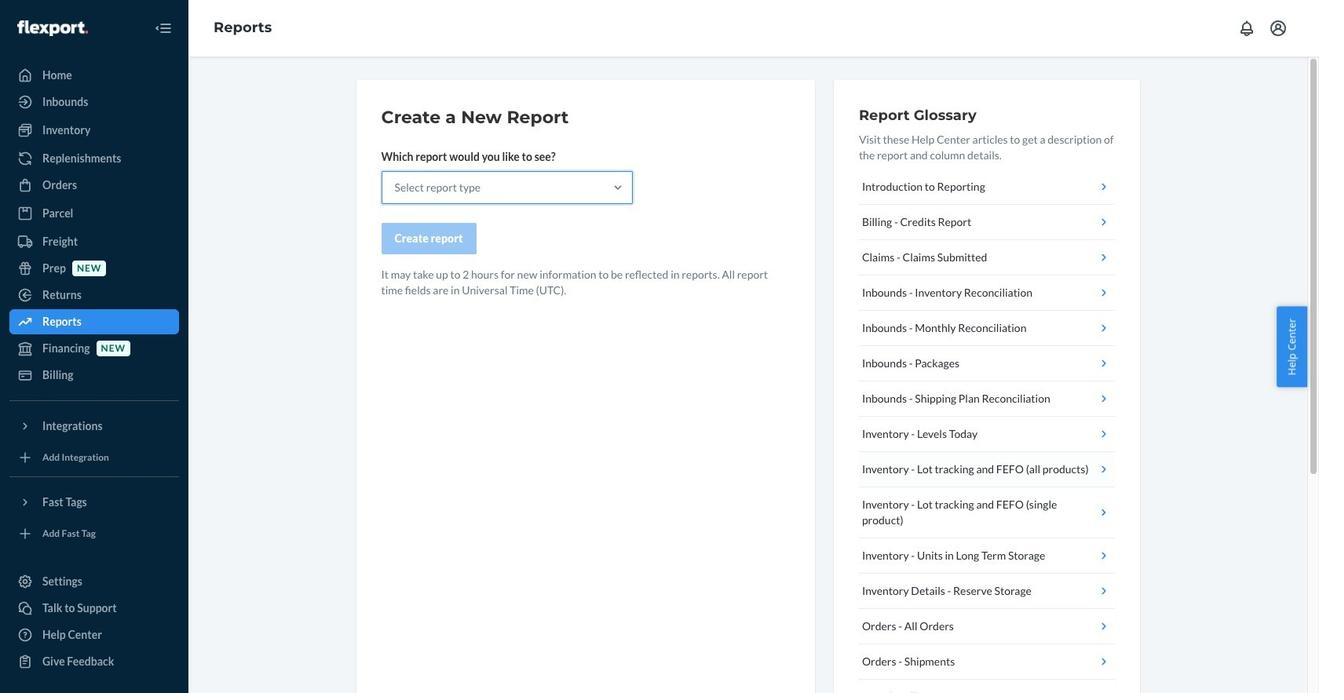 Task type: describe. For each thing, give the bounding box(es) containing it.
open notifications image
[[1238, 19, 1257, 38]]

flexport logo image
[[17, 20, 88, 36]]

open account menu image
[[1270, 19, 1289, 38]]



Task type: vqa. For each thing, say whether or not it's contained in the screenshot.
CLOSE NAVIGATION image
yes



Task type: locate. For each thing, give the bounding box(es) containing it.
close navigation image
[[154, 19, 173, 38]]



